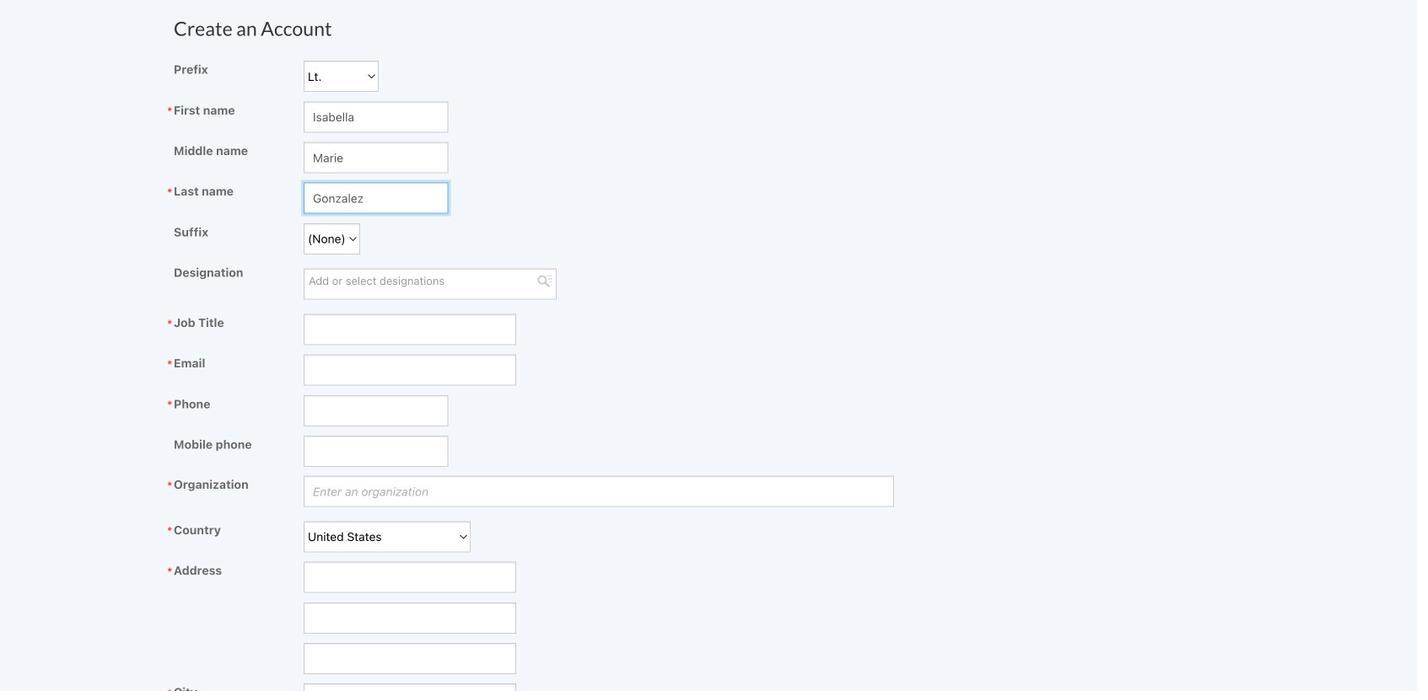 Task type: locate. For each thing, give the bounding box(es) containing it.
None text field
[[304, 102, 448, 133], [304, 183, 448, 214], [304, 436, 448, 468], [304, 644, 516, 675], [304, 102, 448, 133], [304, 183, 448, 214], [304, 436, 448, 468], [304, 644, 516, 675]]

Add_or select designations_label text field
[[309, 271, 466, 292]]

None text field
[[304, 142, 448, 173], [304, 314, 516, 346], [304, 355, 516, 386], [304, 396, 448, 427], [305, 477, 885, 507], [304, 563, 516, 594], [304, 603, 516, 634], [304, 685, 516, 692], [304, 142, 448, 173], [304, 314, 516, 346], [304, 355, 516, 386], [304, 396, 448, 427], [305, 477, 885, 507], [304, 563, 516, 594], [304, 603, 516, 634], [304, 685, 516, 692]]



Task type: vqa. For each thing, say whether or not it's contained in the screenshot.
AHIP image
no



